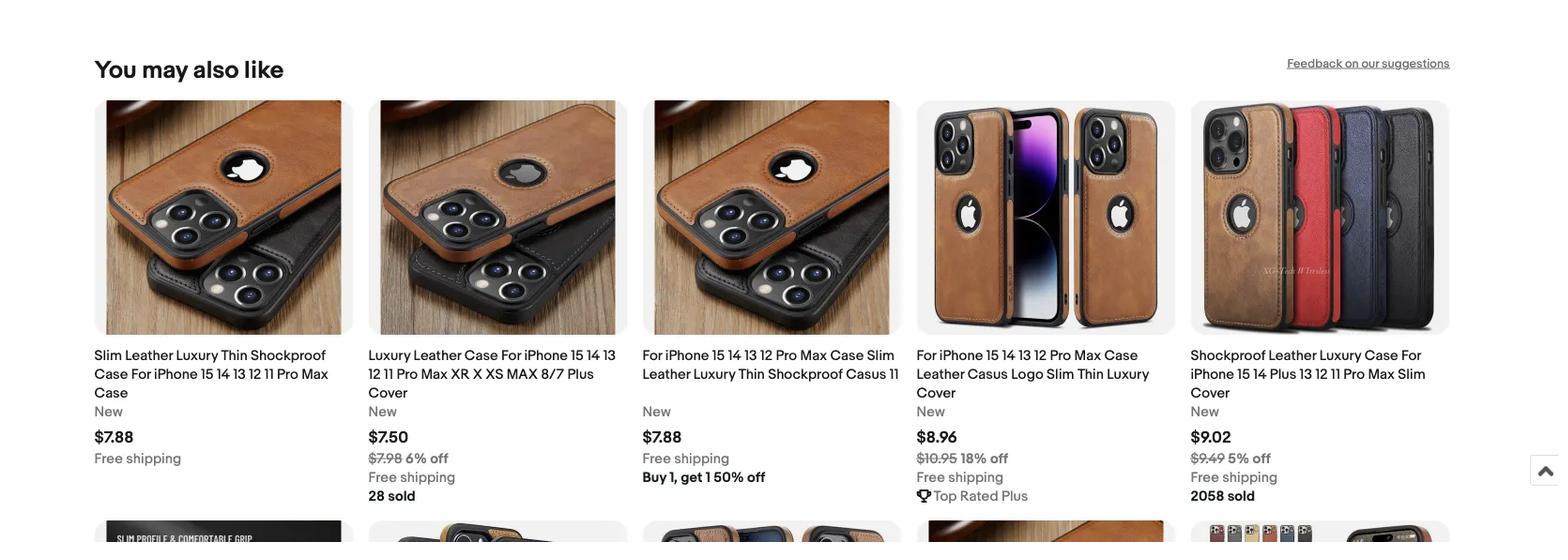 Task type: vqa. For each thing, say whether or not it's contained in the screenshot.
THE 'POPULAR CATEGORIES FROM THIS STORE'
no



Task type: describe. For each thing, give the bounding box(es) containing it.
Buy 1, get 1 50% off text field
[[643, 469, 765, 487]]

1,
[[669, 470, 678, 486]]

luxury inside for iphone 15 14 13 12 pro max case slim leather luxury thin shockproof casus 11
[[693, 366, 735, 383]]

$7.88 inside new $7.88 free shipping buy 1, get 1 50% off
[[643, 429, 682, 448]]

xr
[[451, 366, 470, 383]]

shockproof inside shockproof leather luxury case for iphone 15 14 plus 13 12 11 pro max slim cover new $9.02 $9.49 5% off free shipping 2058 sold
[[1191, 347, 1266, 364]]

case inside luxury leather case for iphone 15 14 13 12 11 pro max xr x xs max 8/7 plus cover new $7.50 $7.98 6% off free shipping 28 sold
[[464, 347, 498, 364]]

Free shipping text field
[[368, 469, 455, 487]]

luxury inside for iphone 15 14 13 12 pro max case leather casus logo slim thin luxury cover new $8.96 $10.95 18% off free shipping
[[1107, 366, 1149, 383]]

may
[[142, 56, 188, 86]]

max inside for iphone 15 14 13 12 pro max case slim leather luxury thin shockproof casus 11
[[800, 347, 827, 364]]

buy
[[643, 470, 666, 486]]

sold inside luxury leather case for iphone 15 14 13 12 11 pro max xr x xs max 8/7 plus cover new $7.50 $7.98 6% off free shipping 28 sold
[[388, 488, 416, 505]]

luxury inside slim leather luxury thin shockproof case for iphone 15 14 13 12 11 pro max case new $7.88 free shipping
[[176, 347, 218, 364]]

12 inside for iphone 15 14 13 12 pro max case slim leather luxury thin shockproof casus 11
[[760, 347, 773, 364]]

6%
[[405, 451, 427, 468]]

thin inside slim leather luxury thin shockproof case for iphone 15 14 13 12 11 pro max case new $7.88 free shipping
[[221, 347, 247, 364]]

iphone inside shockproof leather luxury case for iphone 15 14 plus 13 12 11 pro max slim cover new $9.02 $9.49 5% off free shipping 2058 sold
[[1191, 366, 1234, 383]]

x
[[473, 366, 482, 383]]

new inside luxury leather case for iphone 15 14 13 12 11 pro max xr x xs max 8/7 plus cover new $7.50 $7.98 6% off free shipping 28 sold
[[368, 404, 397, 421]]

Top Rated Plus text field
[[934, 487, 1028, 506]]

14 inside luxury leather case for iphone 15 14 13 12 11 pro max xr x xs max 8/7 plus cover new $7.50 $7.98 6% off free shipping 28 sold
[[587, 347, 600, 364]]

15 inside shockproof leather luxury case for iphone 15 14 plus 13 12 11 pro max slim cover new $9.02 $9.49 5% off free shipping 2058 sold
[[1238, 366, 1250, 383]]

free inside slim leather luxury thin shockproof case for iphone 15 14 13 12 11 pro max case new $7.88 free shipping
[[94, 451, 123, 468]]

5%
[[1228, 451, 1250, 468]]

shockproof inside for iphone 15 14 13 12 pro max case slim leather luxury thin shockproof casus 11
[[768, 366, 843, 383]]

new for $7.88
[[94, 404, 123, 421]]

case inside shockproof leather luxury case for iphone 15 14 plus 13 12 11 pro max slim cover new $9.02 $9.49 5% off free shipping 2058 sold
[[1365, 347, 1398, 364]]

pro inside luxury leather case for iphone 15 14 13 12 11 pro max xr x xs max 8/7 plus cover new $7.50 $7.98 6% off free shipping 28 sold
[[397, 366, 418, 383]]

max inside for iphone 15 14 13 12 pro max case leather casus logo slim thin luxury cover new $8.96 $10.95 18% off free shipping
[[1074, 347, 1101, 364]]

iphone inside luxury leather case for iphone 15 14 13 12 11 pro max xr x xs max 8/7 plus cover new $7.50 $7.98 6% off free shipping 28 sold
[[524, 347, 568, 364]]

for inside for iphone 15 14 13 12 pro max case leather casus logo slim thin luxury cover new $8.96 $10.95 18% off free shipping
[[917, 347, 936, 364]]

8/7
[[541, 366, 564, 383]]

slim inside slim leather luxury thin shockproof case for iphone 15 14 13 12 11 pro max case new $7.88 free shipping
[[94, 347, 122, 364]]

$7.88 text field for slim leather luxury thin shockproof case for iphone 15 14 13 12 11 pro max case
[[94, 429, 134, 448]]

slim leather luxury thin shockproof case for iphone 15 14 13 12 11 pro max case new $7.88 free shipping
[[94, 347, 328, 468]]

off inside for iphone 15 14 13 12 pro max case leather casus logo slim thin luxury cover new $8.96 $10.95 18% off free shipping
[[990, 451, 1008, 468]]

iphone inside for iphone 15 14 13 12 pro max case leather casus logo slim thin luxury cover new $8.96 $10.95 18% off free shipping
[[940, 347, 983, 364]]

14 inside for iphone 15 14 13 12 pro max case leather casus logo slim thin luxury cover new $8.96 $10.95 18% off free shipping
[[1002, 347, 1016, 364]]

$9.49
[[1191, 451, 1225, 468]]

luxury inside luxury leather case for iphone 15 14 13 12 11 pro max xr x xs max 8/7 plus cover new $7.50 $7.98 6% off free shipping 28 sold
[[368, 347, 410, 364]]

free inside new $7.88 free shipping buy 1, get 1 50% off
[[643, 451, 671, 468]]

get
[[681, 470, 703, 486]]

14 inside for iphone 15 14 13 12 pro max case slim leather luxury thin shockproof casus 11
[[728, 347, 741, 364]]

13 inside for iphone 15 14 13 12 pro max case slim leather luxury thin shockproof casus 11
[[745, 347, 757, 364]]

shipping inside new $7.88 free shipping buy 1, get 1 50% off
[[674, 451, 730, 468]]

plus inside text field
[[1002, 488, 1028, 505]]

max inside shockproof leather luxury case for iphone 15 14 plus 13 12 11 pro max slim cover new $9.02 $9.49 5% off free shipping 2058 sold
[[1368, 366, 1395, 383]]

15 inside for iphone 15 14 13 12 pro max case slim leather luxury thin shockproof casus 11
[[712, 347, 725, 364]]

cover for $9.02
[[1191, 385, 1230, 402]]

18%
[[961, 451, 987, 468]]

15 inside slim leather luxury thin shockproof case for iphone 15 14 13 12 11 pro max case new $7.88 free shipping
[[201, 366, 214, 383]]

$7.50 text field
[[368, 429, 408, 448]]

pro inside shockproof leather luxury case for iphone 15 14 plus 13 12 11 pro max slim cover new $9.02 $9.49 5% off free shipping 2058 sold
[[1344, 366, 1365, 383]]

off inside luxury leather case for iphone 15 14 13 12 11 pro max xr x xs max 8/7 plus cover new $7.50 $7.98 6% off free shipping 28 sold
[[430, 451, 448, 468]]

28 sold text field
[[368, 487, 416, 506]]

15 inside for iphone 15 14 13 12 pro max case leather casus logo slim thin luxury cover new $8.96 $10.95 18% off free shipping
[[986, 347, 999, 364]]

also
[[193, 56, 239, 86]]

new text field for slim leather luxury thin shockproof case for iphone 15 14 13 12 11 pro max case
[[94, 403, 123, 422]]

max inside luxury leather case for iphone 15 14 13 12 11 pro max xr x xs max 8/7 plus cover new $7.50 $7.98 6% off free shipping 28 sold
[[421, 366, 448, 383]]

plus inside luxury leather case for iphone 15 14 13 12 11 pro max xr x xs max 8/7 plus cover new $7.50 $7.98 6% off free shipping 28 sold
[[567, 366, 594, 383]]

for inside for iphone 15 14 13 12 pro max case slim leather luxury thin shockproof casus 11
[[643, 347, 662, 364]]

12 inside shockproof leather luxury case for iphone 15 14 plus 13 12 11 pro max slim cover new $9.02 $9.49 5% off free shipping 2058 sold
[[1316, 366, 1328, 383]]

cover inside luxury leather case for iphone 15 14 13 12 11 pro max xr x xs max 8/7 plus cover new $7.50 $7.98 6% off free shipping 28 sold
[[368, 385, 408, 402]]

previous price $7.98 6% off text field
[[368, 450, 448, 469]]

top rated plus
[[934, 488, 1028, 505]]

case inside for iphone 15 14 13 12 pro max case slim leather luxury thin shockproof casus 11
[[830, 347, 864, 364]]

11 inside luxury leather case for iphone 15 14 13 12 11 pro max xr x xs max 8/7 plus cover new $7.50 $7.98 6% off free shipping 28 sold
[[384, 366, 393, 383]]

12 inside slim leather luxury thin shockproof case for iphone 15 14 13 12 11 pro max case new $7.88 free shipping
[[249, 366, 261, 383]]

logo
[[1011, 366, 1044, 383]]

case inside for iphone 15 14 13 12 pro max case leather casus logo slim thin luxury cover new $8.96 $10.95 18% off free shipping
[[1104, 347, 1138, 364]]

cover for $8.96
[[917, 385, 956, 402]]

off inside shockproof leather luxury case for iphone 15 14 plus 13 12 11 pro max slim cover new $9.02 $9.49 5% off free shipping 2058 sold
[[1253, 451, 1271, 468]]

13 inside luxury leather case for iphone 15 14 13 12 11 pro max xr x xs max 8/7 plus cover new $7.50 $7.98 6% off free shipping 28 sold
[[603, 347, 616, 364]]

max inside slim leather luxury thin shockproof case for iphone 15 14 13 12 11 pro max case new $7.88 free shipping
[[302, 366, 328, 383]]

1
[[706, 470, 711, 486]]

for inside shockproof leather luxury case for iphone 15 14 plus 13 12 11 pro max slim cover new $9.02 $9.49 5% off free shipping 2058 sold
[[1402, 347, 1421, 364]]

50%
[[714, 470, 744, 486]]

new text field for for iphone 15 14 13 12 pro max case leather casus logo slim thin luxury cover
[[917, 403, 945, 422]]

28
[[368, 488, 385, 505]]



Task type: locate. For each thing, give the bounding box(es) containing it.
off inside new $7.88 free shipping buy 1, get 1 50% off
[[747, 470, 765, 486]]

0 horizontal spatial thin
[[221, 347, 247, 364]]

new inside slim leather luxury thin shockproof case for iphone 15 14 13 12 11 pro max case new $7.88 free shipping
[[94, 404, 123, 421]]

14
[[587, 347, 600, 364], [728, 347, 741, 364], [1002, 347, 1016, 364], [217, 366, 230, 383], [1254, 366, 1267, 383]]

4 11 from the left
[[1331, 366, 1340, 383]]

11 inside shockproof leather luxury case for iphone 15 14 plus 13 12 11 pro max slim cover new $9.02 $9.49 5% off free shipping 2058 sold
[[1331, 366, 1340, 383]]

slim
[[94, 347, 122, 364], [867, 347, 895, 364], [1047, 366, 1074, 383], [1398, 366, 1426, 383]]

on
[[1345, 56, 1359, 71]]

2058
[[1191, 488, 1224, 505]]

0 horizontal spatial $7.88 text field
[[94, 429, 134, 448]]

leather
[[125, 347, 173, 364], [414, 347, 461, 364], [1269, 347, 1316, 364], [643, 366, 690, 383], [917, 366, 964, 383]]

Free shipping text field
[[94, 450, 181, 469], [643, 450, 730, 469], [917, 469, 1004, 487], [1191, 469, 1278, 487]]

feedback
[[1287, 56, 1342, 71]]

0 horizontal spatial casus
[[846, 366, 886, 383]]

luxury leather case for iphone 15 14 13 12 11 pro max xr x xs max 8/7 plus cover new $7.50 $7.98 6% off free shipping 28 sold
[[368, 347, 616, 505]]

new text field for for iphone 15 14 13 12 pro max case slim leather luxury thin shockproof casus 11
[[643, 403, 671, 422]]

previous price $10.95 18% off text field
[[917, 450, 1008, 469]]

free inside luxury leather case for iphone 15 14 13 12 11 pro max xr x xs max 8/7 plus cover new $7.50 $7.98 6% off free shipping 28 sold
[[368, 470, 397, 486]]

leather inside luxury leather case for iphone 15 14 13 12 11 pro max xr x xs max 8/7 plus cover new $7.50 $7.98 6% off free shipping 28 sold
[[414, 347, 461, 364]]

iphone
[[524, 347, 568, 364], [665, 347, 709, 364], [940, 347, 983, 364], [154, 366, 198, 383], [1191, 366, 1234, 383]]

2 cover from the left
[[917, 385, 956, 402]]

casus
[[846, 366, 886, 383], [968, 366, 1008, 383]]

13 inside slim leather luxury thin shockproof case for iphone 15 14 13 12 11 pro max case new $7.88 free shipping
[[233, 366, 246, 383]]

$8.96 text field
[[917, 429, 958, 448]]

you may also like
[[94, 56, 284, 86]]

leather inside slim leather luxury thin shockproof case for iphone 15 14 13 12 11 pro max case new $7.88 free shipping
[[125, 347, 173, 364]]

2 horizontal spatial shockproof
[[1191, 347, 1266, 364]]

1 horizontal spatial $7.88
[[643, 429, 682, 448]]

leather for plus
[[414, 347, 461, 364]]

$7.88
[[94, 429, 134, 448], [643, 429, 682, 448]]

leather for $7.88
[[125, 347, 173, 364]]

2 new from the left
[[368, 404, 397, 421]]

1 $7.88 text field from the left
[[94, 429, 134, 448]]

2 horizontal spatial cover
[[1191, 385, 1230, 402]]

0 horizontal spatial shockproof
[[251, 347, 325, 364]]

feedback on our suggestions link
[[1287, 56, 1450, 71]]

leather inside for iphone 15 14 13 12 pro max case leather casus logo slim thin luxury cover new $8.96 $10.95 18% off free shipping
[[917, 366, 964, 383]]

1 $7.88 from the left
[[94, 429, 134, 448]]

New text field
[[1191, 403, 1219, 422]]

leather inside for iphone 15 14 13 12 pro max case slim leather luxury thin shockproof casus 11
[[643, 366, 690, 383]]

slim inside for iphone 15 14 13 12 pro max case slim leather luxury thin shockproof casus 11
[[867, 347, 895, 364]]

max
[[507, 366, 538, 383]]

thin inside for iphone 15 14 13 12 pro max case slim leather luxury thin shockproof casus 11
[[739, 366, 765, 383]]

off
[[430, 451, 448, 468], [990, 451, 1008, 468], [1253, 451, 1271, 468], [747, 470, 765, 486]]

1 casus from the left
[[846, 366, 886, 383]]

sold inside shockproof leather luxury case for iphone 15 14 plus 13 12 11 pro max slim cover new $9.02 $9.49 5% off free shipping 2058 sold
[[1228, 488, 1255, 505]]

pro inside for iphone 15 14 13 12 pro max case slim leather luxury thin shockproof casus 11
[[776, 347, 797, 364]]

2 $7.88 text field from the left
[[643, 429, 682, 448]]

for inside slim leather luxury thin shockproof case for iphone 15 14 13 12 11 pro max case new $7.88 free shipping
[[131, 366, 151, 383]]

new inside for iphone 15 14 13 12 pro max case leather casus logo slim thin luxury cover new $8.96 $10.95 18% off free shipping
[[917, 404, 945, 421]]

new $7.88 free shipping buy 1, get 1 50% off
[[643, 404, 765, 486]]

12 inside for iphone 15 14 13 12 pro max case leather casus logo slim thin luxury cover new $8.96 $10.95 18% off free shipping
[[1034, 347, 1047, 364]]

1 horizontal spatial sold
[[1228, 488, 1255, 505]]

$7.88 text field
[[94, 429, 134, 448], [643, 429, 682, 448]]

iphone inside slim leather luxury thin shockproof case for iphone 15 14 13 12 11 pro max case new $7.88 free shipping
[[154, 366, 198, 383]]

5 new from the left
[[1191, 404, 1219, 421]]

off right "5%"
[[1253, 451, 1271, 468]]

1 sold from the left
[[388, 488, 416, 505]]

thin inside for iphone 15 14 13 12 pro max case leather casus logo slim thin luxury cover new $8.96 $10.95 18% off free shipping
[[1078, 366, 1104, 383]]

1 11 from the left
[[264, 366, 274, 383]]

list containing $7.88
[[94, 86, 1465, 543]]

feedback on our suggestions
[[1287, 56, 1450, 71]]

New text field
[[94, 403, 123, 422], [368, 403, 397, 422], [643, 403, 671, 422], [917, 403, 945, 422]]

pro
[[776, 347, 797, 364], [1050, 347, 1071, 364], [277, 366, 298, 383], [397, 366, 418, 383], [1344, 366, 1365, 383]]

shockproof leather luxury case for iphone 15 14 plus 13 12 11 pro max slim cover new $9.02 $9.49 5% off free shipping 2058 sold
[[1191, 347, 1426, 505]]

off right 6%
[[430, 451, 448, 468]]

for iphone 15 14 13 12 pro max case leather casus logo slim thin luxury cover new $8.96 $10.95 18% off free shipping
[[917, 347, 1149, 486]]

3 11 from the left
[[890, 366, 899, 383]]

14 inside slim leather luxury thin shockproof case for iphone 15 14 13 12 11 pro max case new $7.88 free shipping
[[217, 366, 230, 383]]

2 $7.88 from the left
[[643, 429, 682, 448]]

1 horizontal spatial thin
[[739, 366, 765, 383]]

new for $9.02
[[1191, 404, 1219, 421]]

4 new from the left
[[917, 404, 945, 421]]

off right 18% at the bottom right of page
[[990, 451, 1008, 468]]

2 horizontal spatial plus
[[1270, 366, 1297, 383]]

$10.95
[[917, 451, 958, 468]]

0 horizontal spatial sold
[[388, 488, 416, 505]]

1 horizontal spatial $7.88 text field
[[643, 429, 682, 448]]

12
[[760, 347, 773, 364], [1034, 347, 1047, 364], [249, 366, 261, 383], [368, 366, 381, 383], [1316, 366, 1328, 383]]

shockproof inside slim leather luxury thin shockproof case for iphone 15 14 13 12 11 pro max case new $7.88 free shipping
[[251, 347, 325, 364]]

our
[[1362, 56, 1379, 71]]

13 inside for iphone 15 14 13 12 pro max case leather casus logo slim thin luxury cover new $8.96 $10.95 18% off free shipping
[[1019, 347, 1031, 364]]

1 new text field from the left
[[94, 403, 123, 422]]

for iphone 15 14 13 12 pro max case slim leather luxury thin shockproof casus 11
[[643, 347, 899, 383]]

free inside for iphone 15 14 13 12 pro max case leather casus logo slim thin luxury cover new $8.96 $10.95 18% off free shipping
[[917, 470, 945, 486]]

you
[[94, 56, 137, 86]]

11 inside for iphone 15 14 13 12 pro max case slim leather luxury thin shockproof casus 11
[[890, 366, 899, 383]]

luxury
[[176, 347, 218, 364], [368, 347, 410, 364], [1320, 347, 1362, 364], [693, 366, 735, 383], [1107, 366, 1149, 383]]

suggestions
[[1382, 56, 1450, 71]]

slim inside for iphone 15 14 13 12 pro max case leather casus logo slim thin luxury cover new $8.96 $10.95 18% off free shipping
[[1047, 366, 1074, 383]]

2 horizontal spatial thin
[[1078, 366, 1104, 383]]

shipping inside shockproof leather luxury case for iphone 15 14 plus 13 12 11 pro max slim cover new $9.02 $9.49 5% off free shipping 2058 sold
[[1222, 470, 1278, 486]]

1 new from the left
[[94, 404, 123, 421]]

cover up new text box
[[1191, 385, 1230, 402]]

3 cover from the left
[[1191, 385, 1230, 402]]

$7.50
[[368, 429, 408, 448]]

15
[[571, 347, 584, 364], [712, 347, 725, 364], [986, 347, 999, 364], [201, 366, 214, 383], [1238, 366, 1250, 383]]

like
[[244, 56, 284, 86]]

$7.88 inside slim leather luxury thin shockproof case for iphone 15 14 13 12 11 pro max case new $7.88 free shipping
[[94, 429, 134, 448]]

new for $8.96
[[917, 404, 945, 421]]

casus inside for iphone 15 14 13 12 pro max case slim leather luxury thin shockproof casus 11
[[846, 366, 886, 383]]

1 horizontal spatial casus
[[968, 366, 1008, 383]]

off right 50%
[[747, 470, 765, 486]]

plus
[[567, 366, 594, 383], [1270, 366, 1297, 383], [1002, 488, 1028, 505]]

cover
[[368, 385, 408, 402], [917, 385, 956, 402], [1191, 385, 1230, 402]]

slim inside shockproof leather luxury case for iphone 15 14 plus 13 12 11 pro max slim cover new $9.02 $9.49 5% off free shipping 2058 sold
[[1398, 366, 1426, 383]]

for
[[501, 347, 521, 364], [643, 347, 662, 364], [917, 347, 936, 364], [1402, 347, 1421, 364], [131, 366, 151, 383]]

max
[[800, 347, 827, 364], [1074, 347, 1101, 364], [302, 366, 328, 383], [421, 366, 448, 383], [1368, 366, 1395, 383]]

previous price $9.49 5% off text field
[[1191, 450, 1271, 469]]

case
[[464, 347, 498, 364], [830, 347, 864, 364], [1104, 347, 1138, 364], [1365, 347, 1398, 364], [94, 366, 128, 383], [94, 385, 128, 402]]

2 11 from the left
[[384, 366, 393, 383]]

1 horizontal spatial cover
[[917, 385, 956, 402]]

$7.88 text field for for iphone 15 14 13 12 pro max case slim leather luxury thin shockproof casus 11
[[643, 429, 682, 448]]

12 inside luxury leather case for iphone 15 14 13 12 11 pro max xr x xs max 8/7 plus cover new $7.50 $7.98 6% off free shipping 28 sold
[[368, 366, 381, 383]]

shipping inside luxury leather case for iphone 15 14 13 12 11 pro max xr x xs max 8/7 plus cover new $7.50 $7.98 6% off free shipping 28 sold
[[400, 470, 455, 486]]

free
[[94, 451, 123, 468], [643, 451, 671, 468], [368, 470, 397, 486], [917, 470, 945, 486], [1191, 470, 1219, 486]]

2058 sold text field
[[1191, 487, 1255, 506]]

$9.02 text field
[[1191, 429, 1231, 448]]

shockproof
[[251, 347, 325, 364], [1191, 347, 1266, 364], [768, 366, 843, 383]]

cover up $8.96 text box
[[917, 385, 956, 402]]

$9.02
[[1191, 429, 1231, 448]]

1 cover from the left
[[368, 385, 408, 402]]

shipping inside for iphone 15 14 13 12 pro max case leather casus logo slim thin luxury cover new $8.96 $10.95 18% off free shipping
[[948, 470, 1004, 486]]

11 inside slim leather luxury thin shockproof case for iphone 15 14 13 12 11 pro max case new $7.88 free shipping
[[264, 366, 274, 383]]

pro inside for iphone 15 14 13 12 pro max case leather casus logo slim thin luxury cover new $8.96 $10.95 18% off free shipping
[[1050, 347, 1071, 364]]

pro inside slim leather luxury thin shockproof case for iphone 15 14 13 12 11 pro max case new $7.88 free shipping
[[277, 366, 298, 383]]

shipping inside slim leather luxury thin shockproof case for iphone 15 14 13 12 11 pro max case new $7.88 free shipping
[[126, 451, 181, 468]]

thin
[[221, 347, 247, 364], [739, 366, 765, 383], [1078, 366, 1104, 383]]

13
[[603, 347, 616, 364], [745, 347, 757, 364], [1019, 347, 1031, 364], [233, 366, 246, 383], [1300, 366, 1312, 383]]

$7.98
[[368, 451, 402, 468]]

shipping
[[126, 451, 181, 468], [674, 451, 730, 468], [400, 470, 455, 486], [948, 470, 1004, 486], [1222, 470, 1278, 486]]

leather for $9.02
[[1269, 347, 1316, 364]]

plus inside shockproof leather luxury case for iphone 15 14 plus 13 12 11 pro max slim cover new $9.02 $9.49 5% off free shipping 2058 sold
[[1270, 366, 1297, 383]]

casus inside for iphone 15 14 13 12 pro max case leather casus logo slim thin luxury cover new $8.96 $10.95 18% off free shipping
[[968, 366, 1008, 383]]

new inside shockproof leather luxury case for iphone 15 14 plus 13 12 11 pro max slim cover new $9.02 $9.49 5% off free shipping 2058 sold
[[1191, 404, 1219, 421]]

14 inside shockproof leather luxury case for iphone 15 14 plus 13 12 11 pro max slim cover new $9.02 $9.49 5% off free shipping 2058 sold
[[1254, 366, 1267, 383]]

rated
[[960, 488, 998, 505]]

0 horizontal spatial plus
[[567, 366, 594, 383]]

1 horizontal spatial plus
[[1002, 488, 1028, 505]]

free inside shockproof leather luxury case for iphone 15 14 plus 13 12 11 pro max slim cover new $9.02 $9.49 5% off free shipping 2058 sold
[[1191, 470, 1219, 486]]

3 new from the left
[[643, 404, 671, 421]]

2 sold from the left
[[1228, 488, 1255, 505]]

for inside luxury leather case for iphone 15 14 13 12 11 pro max xr x xs max 8/7 plus cover new $7.50 $7.98 6% off free shipping 28 sold
[[501, 347, 521, 364]]

leather inside shockproof leather luxury case for iphone 15 14 plus 13 12 11 pro max slim cover new $9.02 $9.49 5% off free shipping 2058 sold
[[1269, 347, 1316, 364]]

1 horizontal spatial shockproof
[[768, 366, 843, 383]]

list
[[94, 86, 1465, 543]]

11
[[264, 366, 274, 383], [384, 366, 393, 383], [890, 366, 899, 383], [1331, 366, 1340, 383]]

sold
[[388, 488, 416, 505], [1228, 488, 1255, 505]]

13 inside shockproof leather luxury case for iphone 15 14 plus 13 12 11 pro max slim cover new $9.02 $9.49 5% off free shipping 2058 sold
[[1300, 366, 1312, 383]]

new
[[94, 404, 123, 421], [368, 404, 397, 421], [643, 404, 671, 421], [917, 404, 945, 421], [1191, 404, 1219, 421]]

2 casus from the left
[[968, 366, 1008, 383]]

new text field for luxury leather case for iphone 15 14 13 12 11 pro max xr x xs max 8/7 plus cover
[[368, 403, 397, 422]]

$8.96
[[917, 429, 958, 448]]

xs
[[486, 366, 503, 383]]

top
[[934, 488, 957, 505]]

cover inside shockproof leather luxury case for iphone 15 14 plus 13 12 11 pro max slim cover new $9.02 $9.49 5% off free shipping 2058 sold
[[1191, 385, 1230, 402]]

sold down free shipping text field
[[388, 488, 416, 505]]

15 inside luxury leather case for iphone 15 14 13 12 11 pro max xr x xs max 8/7 plus cover new $7.50 $7.98 6% off free shipping 28 sold
[[571, 347, 584, 364]]

4 new text field from the left
[[917, 403, 945, 422]]

3 new text field from the left
[[643, 403, 671, 422]]

iphone inside for iphone 15 14 13 12 pro max case slim leather luxury thin shockproof casus 11
[[665, 347, 709, 364]]

cover up $7.50 on the left of the page
[[368, 385, 408, 402]]

sold right 2058
[[1228, 488, 1255, 505]]

cover inside for iphone 15 14 13 12 pro max case leather casus logo slim thin luxury cover new $8.96 $10.95 18% off free shipping
[[917, 385, 956, 402]]

0 horizontal spatial cover
[[368, 385, 408, 402]]

new inside new $7.88 free shipping buy 1, get 1 50% off
[[643, 404, 671, 421]]

0 horizontal spatial $7.88
[[94, 429, 134, 448]]

luxury inside shockproof leather luxury case for iphone 15 14 plus 13 12 11 pro max slim cover new $9.02 $9.49 5% off free shipping 2058 sold
[[1320, 347, 1362, 364]]

2 new text field from the left
[[368, 403, 397, 422]]



